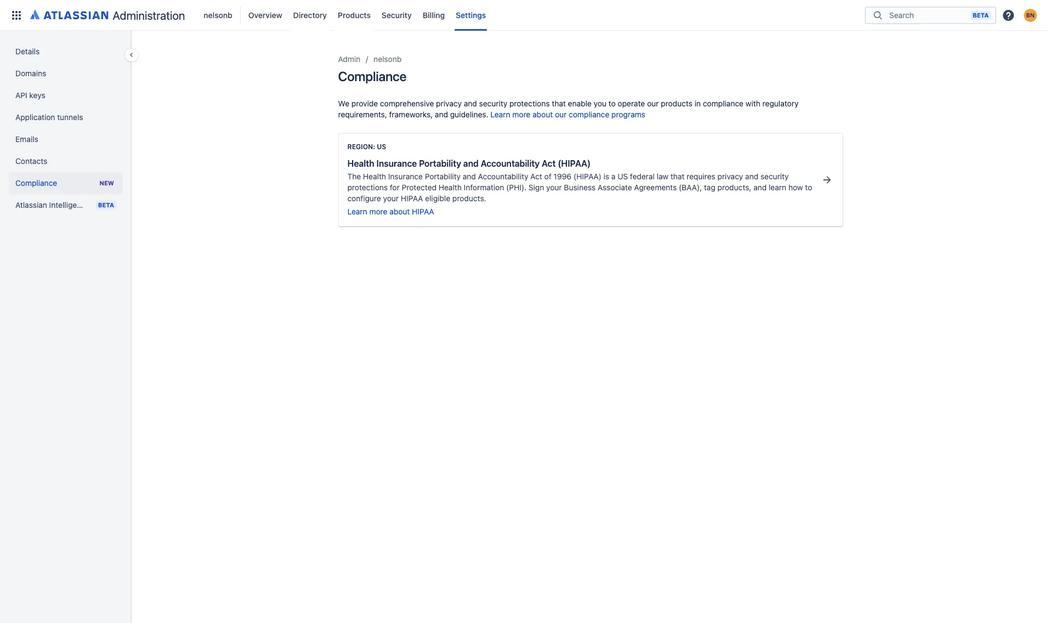 Task type: describe. For each thing, give the bounding box(es) containing it.
learn more about hipaa link
[[348, 207, 434, 216]]

learn
[[769, 183, 787, 192]]

0 vertical spatial about
[[533, 110, 553, 119]]

1 horizontal spatial compliance
[[338, 69, 407, 84]]

0 horizontal spatial nelsonb link
[[201, 6, 236, 24]]

help icon image
[[1003, 9, 1016, 22]]

information
[[464, 183, 505, 192]]

administration link
[[26, 6, 190, 24]]

1 horizontal spatial nelsonb link
[[374, 53, 402, 66]]

1 horizontal spatial learn
[[491, 110, 511, 119]]

protections inside health insurance portability and accountability act (hipaa) the health insurance portability and accountability act of 1996 (hipaa) is a us federal law that requires privacy and security protections for protected health information (phi). sign your business associate agreements (baa), tag products, and learn how to configure your hipaa eligible products. learn more about hipaa
[[348, 183, 388, 192]]

the
[[348, 172, 361, 181]]

2 vertical spatial health
[[439, 183, 462, 192]]

comprehensive
[[380, 99, 434, 108]]

provide
[[352, 99, 378, 108]]

you
[[594, 99, 607, 108]]

we
[[338, 99, 350, 108]]

requirements,
[[338, 110, 387, 119]]

atlassian intelligence
[[15, 200, 90, 210]]

0 vertical spatial hipaa
[[401, 194, 423, 203]]

admin link
[[338, 53, 361, 66]]

federal
[[631, 172, 655, 181]]

products,
[[718, 183, 752, 192]]

agreements
[[635, 183, 677, 192]]

products
[[661, 99, 693, 108]]

learn more about our compliance programs
[[491, 110, 646, 119]]

compliance inside we provide comprehensive privacy and security protections that enable you to operate our products in compliance with regulatory requirements, frameworks, and guidelines.
[[703, 99, 744, 108]]

admin
[[338, 54, 361, 64]]

products.
[[453, 194, 487, 203]]

regulatory
[[763, 99, 799, 108]]

settings link
[[453, 6, 490, 24]]

0 vertical spatial your
[[547, 183, 562, 192]]

1 vertical spatial compliance
[[569, 110, 610, 119]]

emails link
[[9, 128, 123, 150]]

region: us
[[348, 143, 387, 151]]

how
[[789, 183, 804, 192]]

more inside health insurance portability and accountability act (hipaa) the health insurance portability and accountability act of 1996 (hipaa) is a us federal law that requires privacy and security protections for protected health information (phi). sign your business associate agreements (baa), tag products, and learn how to configure your hipaa eligible products. learn more about hipaa
[[370, 207, 388, 216]]

details
[[15, 47, 40, 56]]

0 vertical spatial us
[[377, 143, 387, 151]]

privacy inside health insurance portability and accountability act (hipaa) the health insurance portability and accountability act of 1996 (hipaa) is a us federal law that requires privacy and security protections for protected health information (phi). sign your business associate agreements (baa), tag products, and learn how to configure your hipaa eligible products. learn more about hipaa
[[718, 172, 744, 181]]

security inside we provide comprehensive privacy and security protections that enable you to operate our products in compliance with regulatory requirements, frameworks, and guidelines.
[[479, 99, 508, 108]]

configure
[[348, 194, 381, 203]]

0 vertical spatial portability
[[419, 159, 461, 168]]

beta
[[973, 11, 990, 18]]

operate
[[618, 99, 646, 108]]

products link
[[335, 6, 374, 24]]

1 vertical spatial hipaa
[[412, 207, 434, 216]]

learn more about our compliance programs link
[[491, 110, 646, 119]]

in
[[695, 99, 701, 108]]

application
[[15, 113, 55, 122]]

0 vertical spatial (hipaa)
[[558, 159, 591, 168]]

1 vertical spatial accountability
[[478, 172, 529, 181]]

application tunnels
[[15, 113, 83, 122]]

1 vertical spatial our
[[555, 110, 567, 119]]

1 vertical spatial nelsonb
[[374, 54, 402, 64]]

contacts
[[15, 156, 47, 166]]

api
[[15, 91, 27, 100]]

associate
[[598, 183, 633, 192]]

application tunnels link
[[9, 106, 123, 128]]

overview
[[249, 10, 282, 19]]

api keys
[[15, 91, 45, 100]]

0 vertical spatial act
[[542, 159, 556, 168]]

security
[[382, 10, 412, 19]]

of
[[545, 172, 552, 181]]

1 vertical spatial portability
[[425, 172, 461, 181]]

tag
[[705, 183, 716, 192]]

overview link
[[245, 6, 286, 24]]

protected
[[402, 183, 437, 192]]



Task type: locate. For each thing, give the bounding box(es) containing it.
privacy inside we provide comprehensive privacy and security protections that enable you to operate our products in compliance with regulatory requirements, frameworks, and guidelines.
[[436, 99, 462, 108]]

1 vertical spatial learn
[[348, 207, 368, 216]]

keys
[[29, 91, 45, 100]]

0 horizontal spatial to
[[609, 99, 616, 108]]

1 vertical spatial privacy
[[718, 172, 744, 181]]

we provide comprehensive privacy and security protections that enable you to operate our products in compliance with regulatory requirements, frameworks, and guidelines.
[[338, 99, 799, 119]]

global navigation element
[[7, 0, 865, 30]]

your down the of
[[547, 183, 562, 192]]

region:
[[348, 143, 375, 151]]

1 vertical spatial us
[[618, 172, 628, 181]]

us right region:
[[377, 143, 387, 151]]

your down for
[[383, 194, 399, 203]]

compliance
[[703, 99, 744, 108], [569, 110, 610, 119]]

1 horizontal spatial privacy
[[718, 172, 744, 181]]

0 horizontal spatial about
[[390, 207, 410, 216]]

0 horizontal spatial learn
[[348, 207, 368, 216]]

to right how
[[806, 183, 813, 192]]

insurance
[[377, 159, 417, 168], [388, 172, 423, 181]]

portability
[[419, 159, 461, 168], [425, 172, 461, 181]]

0 horizontal spatial that
[[552, 99, 566, 108]]

api keys link
[[9, 85, 123, 106]]

health up the
[[348, 159, 375, 168]]

0 horizontal spatial compliance
[[15, 178, 57, 188]]

1 horizontal spatial security
[[761, 172, 789, 181]]

tunnels
[[57, 113, 83, 122]]

compliance down the contacts on the top
[[15, 178, 57, 188]]

learn inside health insurance portability and accountability act (hipaa) the health insurance portability and accountability act of 1996 (hipaa) is a us federal law that requires privacy and security protections for protected health information (phi). sign your business associate agreements (baa), tag products, and learn how to configure your hipaa eligible products. learn more about hipaa
[[348, 207, 368, 216]]

(baa),
[[679, 183, 702, 192]]

0 vertical spatial insurance
[[377, 159, 417, 168]]

sign
[[529, 183, 545, 192]]

portability up protected
[[419, 159, 461, 168]]

nelsonb link right admin link
[[374, 53, 402, 66]]

to right you
[[609, 99, 616, 108]]

that inside health insurance portability and accountability act (hipaa) the health insurance portability and accountability act of 1996 (hipaa) is a us federal law that requires privacy and security protections for protected health information (phi). sign your business associate agreements (baa), tag products, and learn how to configure your hipaa eligible products. learn more about hipaa
[[671, 172, 685, 181]]

protections up configure on the left top
[[348, 183, 388, 192]]

health
[[348, 159, 375, 168], [363, 172, 386, 181], [439, 183, 462, 192]]

and
[[464, 99, 477, 108], [435, 110, 448, 119], [464, 159, 479, 168], [463, 172, 476, 181], [746, 172, 759, 181], [754, 183, 767, 192]]

0 vertical spatial that
[[552, 99, 566, 108]]

settings
[[456, 10, 486, 19]]

0 vertical spatial protections
[[510, 99, 550, 108]]

frameworks,
[[389, 110, 433, 119]]

0 vertical spatial security
[[479, 99, 508, 108]]

1 horizontal spatial us
[[618, 172, 628, 181]]

0 horizontal spatial our
[[555, 110, 567, 119]]

0 vertical spatial our
[[648, 99, 659, 108]]

emails
[[15, 134, 38, 144]]

enable
[[568, 99, 592, 108]]

nelsonb inside global navigation element
[[204, 10, 233, 19]]

compliance up the provide
[[338, 69, 407, 84]]

directory link
[[290, 6, 330, 24]]

protections
[[510, 99, 550, 108], [348, 183, 388, 192]]

that inside we provide comprehensive privacy and security protections that enable you to operate our products in compliance with regulatory requirements, frameworks, and guidelines.
[[552, 99, 566, 108]]

0 horizontal spatial security
[[479, 99, 508, 108]]

atlassian image
[[30, 8, 108, 21], [30, 8, 108, 21]]

act
[[542, 159, 556, 168], [531, 172, 543, 181]]

appswitcher icon image
[[10, 9, 23, 22]]

nelsonb link left "overview" link
[[201, 6, 236, 24]]

1 horizontal spatial your
[[547, 183, 562, 192]]

0 vertical spatial compliance
[[338, 69, 407, 84]]

nelsonb left the overview
[[204, 10, 233, 19]]

our inside we provide comprehensive privacy and security protections that enable you to operate our products in compliance with regulatory requirements, frameworks, and guidelines.
[[648, 99, 659, 108]]

beta
[[98, 201, 114, 209]]

1 vertical spatial insurance
[[388, 172, 423, 181]]

is
[[604, 172, 610, 181]]

0 horizontal spatial nelsonb
[[204, 10, 233, 19]]

privacy up the 'products,'
[[718, 172, 744, 181]]

1 horizontal spatial about
[[533, 110, 553, 119]]

portability up the eligible
[[425, 172, 461, 181]]

programs
[[612, 110, 646, 119]]

learn down configure on the left top
[[348, 207, 368, 216]]

compliance down enable
[[569, 110, 610, 119]]

1996
[[554, 172, 572, 181]]

security link
[[379, 6, 415, 24]]

1 vertical spatial about
[[390, 207, 410, 216]]

1 vertical spatial protections
[[348, 183, 388, 192]]

us inside health insurance portability and accountability act (hipaa) the health insurance portability and accountability act of 1996 (hipaa) is a us federal law that requires privacy and security protections for protected health information (phi). sign your business associate agreements (baa), tag products, and learn how to configure your hipaa eligible products. learn more about hipaa
[[618, 172, 628, 181]]

law
[[657, 172, 669, 181]]

products
[[338, 10, 371, 19]]

privacy
[[436, 99, 462, 108], [718, 172, 744, 181]]

1 horizontal spatial that
[[671, 172, 685, 181]]

(hipaa) up business
[[574, 172, 602, 181]]

more right guidelines.
[[513, 110, 531, 119]]

more down configure on the left top
[[370, 207, 388, 216]]

1 vertical spatial more
[[370, 207, 388, 216]]

0 vertical spatial nelsonb link
[[201, 6, 236, 24]]

nelsonb
[[204, 10, 233, 19], [374, 54, 402, 64]]

hipaa down the eligible
[[412, 207, 434, 216]]

1 vertical spatial (hipaa)
[[574, 172, 602, 181]]

0 horizontal spatial more
[[370, 207, 388, 216]]

0 horizontal spatial privacy
[[436, 99, 462, 108]]

about inside health insurance portability and accountability act (hipaa) the health insurance portability and accountability act of 1996 (hipaa) is a us federal law that requires privacy and security protections for protected health information (phi). sign your business associate agreements (baa), tag products, and learn how to configure your hipaa eligible products. learn more about hipaa
[[390, 207, 410, 216]]

compliance
[[338, 69, 407, 84], [15, 178, 57, 188]]

protections inside we provide comprehensive privacy and security protections that enable you to operate our products in compliance with regulatory requirements, frameworks, and guidelines.
[[510, 99, 550, 108]]

security
[[479, 99, 508, 108], [761, 172, 789, 181]]

(hipaa) up 1996
[[558, 159, 591, 168]]

learn right guidelines.
[[491, 110, 511, 119]]

that up learn more about our compliance programs link
[[552, 99, 566, 108]]

security up guidelines.
[[479, 99, 508, 108]]

(phi).
[[507, 183, 527, 192]]

a
[[612, 172, 616, 181]]

protections up learn more about our compliance programs
[[510, 99, 550, 108]]

account image
[[1025, 9, 1038, 22]]

nelsonb link
[[201, 6, 236, 24], [374, 53, 402, 66]]

us right a on the top right
[[618, 172, 628, 181]]

learn
[[491, 110, 511, 119], [348, 207, 368, 216]]

0 vertical spatial privacy
[[436, 99, 462, 108]]

billing
[[423, 10, 445, 19]]

(hipaa)
[[558, 159, 591, 168], [574, 172, 602, 181]]

accountability
[[481, 159, 540, 168], [478, 172, 529, 181]]

1 vertical spatial your
[[383, 194, 399, 203]]

1 horizontal spatial protections
[[510, 99, 550, 108]]

act up sign
[[531, 172, 543, 181]]

1 vertical spatial that
[[671, 172, 685, 181]]

0 horizontal spatial protections
[[348, 183, 388, 192]]

0 vertical spatial accountability
[[481, 159, 540, 168]]

details link
[[9, 41, 123, 63]]

search icon image
[[872, 10, 885, 21]]

contacts link
[[9, 150, 123, 172]]

0 vertical spatial learn
[[491, 110, 511, 119]]

us
[[377, 143, 387, 151], [618, 172, 628, 181]]

1 vertical spatial compliance
[[15, 178, 57, 188]]

requires
[[687, 172, 716, 181]]

to
[[609, 99, 616, 108], [806, 183, 813, 192]]

with
[[746, 99, 761, 108]]

billing link
[[420, 6, 448, 24]]

security inside health insurance portability and accountability act (hipaa) the health insurance portability and accountability act of 1996 (hipaa) is a us federal law that requires privacy and security protections for protected health information (phi). sign your business associate agreements (baa), tag products, and learn how to configure your hipaa eligible products. learn more about hipaa
[[761, 172, 789, 181]]

0 vertical spatial nelsonb
[[204, 10, 233, 19]]

administration banner
[[0, 0, 1050, 31]]

that
[[552, 99, 566, 108], [671, 172, 685, 181]]

nelsonb right admin
[[374, 54, 402, 64]]

directory
[[293, 10, 327, 19]]

1 horizontal spatial our
[[648, 99, 659, 108]]

1 horizontal spatial nelsonb
[[374, 54, 402, 64]]

health right the
[[363, 172, 386, 181]]

to inside we provide comprehensive privacy and security protections that enable you to operate our products in compliance with regulatory requirements, frameworks, and guidelines.
[[609, 99, 616, 108]]

for
[[390, 183, 400, 192]]

1 horizontal spatial compliance
[[703, 99, 744, 108]]

act up the of
[[542, 159, 556, 168]]

eligible
[[425, 194, 451, 203]]

that right law
[[671, 172, 685, 181]]

0 horizontal spatial compliance
[[569, 110, 610, 119]]

0 vertical spatial to
[[609, 99, 616, 108]]

0 vertical spatial health
[[348, 159, 375, 168]]

intelligence
[[49, 200, 90, 210]]

guidelines.
[[450, 110, 489, 119]]

1 horizontal spatial to
[[806, 183, 813, 192]]

hipaa down protected
[[401, 194, 423, 203]]

1 vertical spatial to
[[806, 183, 813, 192]]

Search field
[[887, 5, 971, 25]]

1 vertical spatial nelsonb link
[[374, 53, 402, 66]]

health insurance portability and accountability act (hipaa) the health insurance portability and accountability act of 1996 (hipaa) is a us federal law that requires privacy and security protections for protected health information (phi). sign your business associate agreements (baa), tag products, and learn how to configure your hipaa eligible products. learn more about hipaa
[[348, 159, 813, 216]]

administration
[[113, 9, 185, 22]]

compliance right in
[[703, 99, 744, 108]]

1 horizontal spatial more
[[513, 110, 531, 119]]

new
[[100, 179, 114, 187]]

more
[[513, 110, 531, 119], [370, 207, 388, 216]]

0 horizontal spatial your
[[383, 194, 399, 203]]

domains link
[[9, 63, 123, 85]]

0 vertical spatial compliance
[[703, 99, 744, 108]]

privacy up guidelines.
[[436, 99, 462, 108]]

1 vertical spatial health
[[363, 172, 386, 181]]

1 vertical spatial security
[[761, 172, 789, 181]]

your
[[547, 183, 562, 192], [383, 194, 399, 203]]

to inside health insurance portability and accountability act (hipaa) the health insurance portability and accountability act of 1996 (hipaa) is a us federal law that requires privacy and security protections for protected health information (phi). sign your business associate agreements (baa), tag products, and learn how to configure your hipaa eligible products. learn more about hipaa
[[806, 183, 813, 192]]

business
[[564, 183, 596, 192]]

security up learn in the top right of the page
[[761, 172, 789, 181]]

1 vertical spatial act
[[531, 172, 543, 181]]

health up the eligible
[[439, 183, 462, 192]]

domains
[[15, 69, 46, 78]]

0 vertical spatial more
[[513, 110, 531, 119]]

0 horizontal spatial us
[[377, 143, 387, 151]]

atlassian
[[15, 200, 47, 210]]



Task type: vqa. For each thing, say whether or not it's contained in the screenshot.
Contacts link at the left top of page
yes



